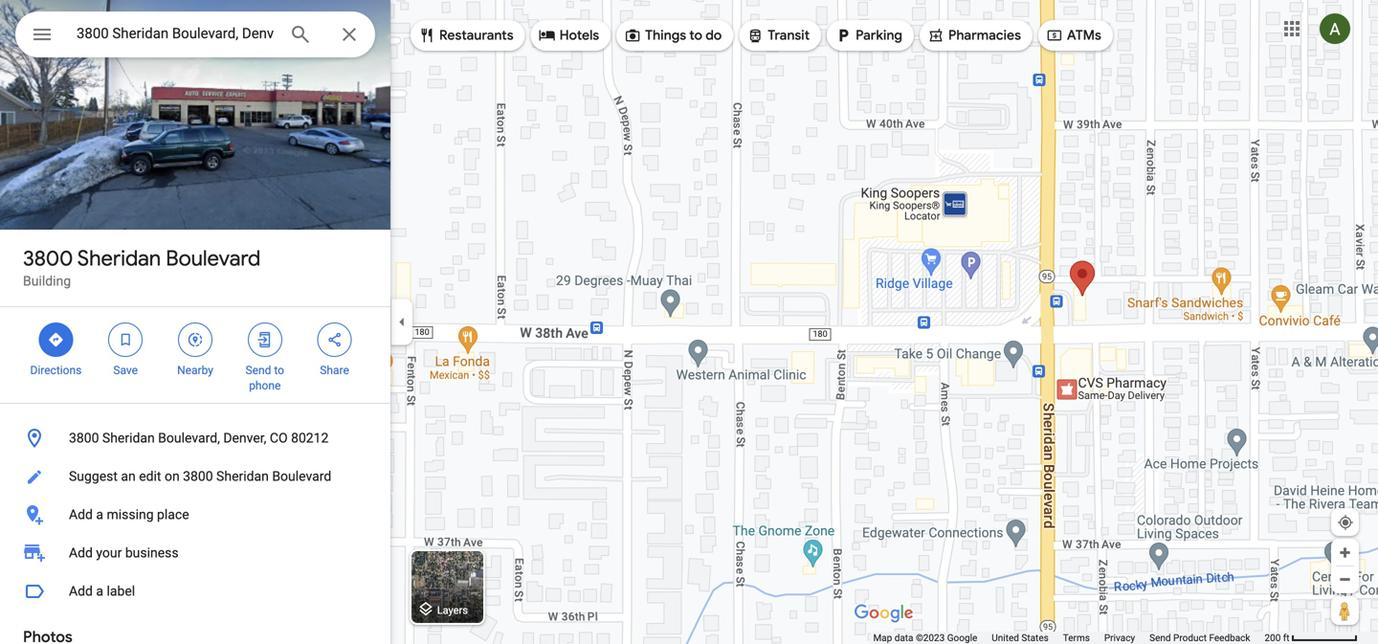 Task type: describe. For each thing, give the bounding box(es) containing it.

[[835, 25, 852, 46]]

a for label
[[96, 584, 103, 599]]


[[187, 329, 204, 350]]

do
[[706, 27, 722, 44]]

google maps element
[[0, 0, 1379, 644]]

3800 sheridan boulevard building
[[23, 245, 261, 289]]

share
[[320, 364, 349, 377]]


[[928, 25, 945, 46]]

terms
[[1063, 632, 1090, 644]]

co
[[270, 430, 288, 446]]

200 ft
[[1265, 632, 1290, 644]]

sheridan for boulevard
[[77, 245, 161, 272]]

suggest
[[69, 469, 118, 484]]

add a label
[[69, 584, 135, 599]]

product
[[1174, 632, 1207, 644]]

missing
[[107, 507, 154, 523]]

sheridan for boulevard,
[[102, 430, 155, 446]]

transit
[[768, 27, 810, 44]]

save
[[113, 364, 138, 377]]

zoom in image
[[1339, 546, 1353, 560]]

add a missing place
[[69, 507, 189, 523]]

send product feedback
[[1150, 632, 1251, 644]]

footer inside google maps element
[[874, 632, 1265, 644]]

phone
[[249, 379, 281, 393]]

data
[[895, 632, 914, 644]]

terms button
[[1063, 632, 1090, 644]]

privacy
[[1105, 632, 1136, 644]]

2 vertical spatial 3800
[[183, 469, 213, 484]]

directions
[[30, 364, 82, 377]]

show street view coverage image
[[1332, 596, 1360, 625]]

pharmacies
[[949, 27, 1022, 44]]

boulevard,
[[158, 430, 220, 446]]

200 ft button
[[1265, 632, 1359, 644]]

send for send to phone
[[246, 364, 271, 377]]

suggest an edit on 3800 sheridan boulevard
[[69, 469, 332, 484]]

google account: angela cha  
(angela.cha@adept.ai) image
[[1320, 14, 1351, 44]]

edit
[[139, 469, 161, 484]]

boulevard inside button
[[272, 469, 332, 484]]


[[418, 25, 436, 46]]

3800 for boulevard
[[23, 245, 73, 272]]

200
[[1265, 632, 1281, 644]]

hotels
[[560, 27, 599, 44]]

collapse side panel image
[[392, 312, 413, 333]]

an
[[121, 469, 136, 484]]

restaurants
[[439, 27, 514, 44]]

boulevard inside 3800 sheridan boulevard building
[[166, 245, 261, 272]]

3800 Sheridan Boulevard, Denver, CO 80212 field
[[15, 11, 375, 57]]

 pharmacies
[[928, 25, 1022, 46]]

google
[[948, 632, 978, 644]]

3800 for boulevard,
[[69, 430, 99, 446]]

add for add a label
[[69, 584, 93, 599]]

add your business link
[[0, 534, 391, 573]]


[[256, 329, 274, 350]]

 hotels
[[539, 25, 599, 46]]


[[31, 21, 54, 48]]

a for missing
[[96, 507, 103, 523]]

united states button
[[992, 632, 1049, 644]]



Task type: locate. For each thing, give the bounding box(es) containing it.
add for add a missing place
[[69, 507, 93, 523]]

a
[[96, 507, 103, 523], [96, 584, 103, 599]]

©2023
[[916, 632, 945, 644]]

add inside button
[[69, 507, 93, 523]]

sheridan up the an
[[102, 430, 155, 446]]

nearby
[[177, 364, 213, 377]]

add your business
[[69, 545, 179, 561]]

2 vertical spatial add
[[69, 584, 93, 599]]

2 a from the top
[[96, 584, 103, 599]]

parking
[[856, 27, 903, 44]]

add a missing place button
[[0, 496, 391, 534]]

your
[[96, 545, 122, 561]]

1 add from the top
[[69, 507, 93, 523]]

none field inside 3800 sheridan boulevard, denver, co 80212 field
[[77, 22, 274, 45]]

map
[[874, 632, 893, 644]]

building
[[23, 273, 71, 289]]

3800 up building
[[23, 245, 73, 272]]

states
[[1022, 632, 1049, 644]]

3800 sheridan boulevard, denver, co 80212
[[69, 430, 329, 446]]

1 vertical spatial 3800
[[69, 430, 99, 446]]

suggest an edit on 3800 sheridan boulevard button
[[0, 458, 391, 496]]

80212
[[291, 430, 329, 446]]

united states
[[992, 632, 1049, 644]]

add
[[69, 507, 93, 523], [69, 545, 93, 561], [69, 584, 93, 599]]

3 add from the top
[[69, 584, 93, 599]]

footer
[[874, 632, 1265, 644]]

2 vertical spatial sheridan
[[216, 469, 269, 484]]

0 vertical spatial a
[[96, 507, 103, 523]]

3800 sheridan boulevard main content
[[0, 0, 391, 644]]

map data ©2023 google
[[874, 632, 978, 644]]

place
[[157, 507, 189, 523]]

things
[[645, 27, 687, 44]]

1 vertical spatial add
[[69, 545, 93, 561]]

add for add your business
[[69, 545, 93, 561]]

1 horizontal spatial boulevard
[[272, 469, 332, 484]]

send for send product feedback
[[1150, 632, 1171, 644]]

2 add from the top
[[69, 545, 93, 561]]

0 vertical spatial sheridan
[[77, 245, 161, 272]]

send to phone
[[246, 364, 284, 393]]

boulevard down 80212
[[272, 469, 332, 484]]

3800 sheridan boulevard, denver, co 80212 button
[[0, 419, 391, 458]]

1 vertical spatial a
[[96, 584, 103, 599]]

to
[[690, 27, 703, 44], [274, 364, 284, 377]]

a inside button
[[96, 584, 103, 599]]

a inside button
[[96, 507, 103, 523]]

 things to do
[[624, 25, 722, 46]]

send up phone
[[246, 364, 271, 377]]

boulevard
[[166, 245, 261, 272], [272, 469, 332, 484]]

 button
[[15, 11, 69, 61]]

send product feedback button
[[1150, 632, 1251, 644]]

a left label
[[96, 584, 103, 599]]

send inside button
[[1150, 632, 1171, 644]]

sheridan inside 3800 sheridan boulevard building
[[77, 245, 161, 272]]

0 horizontal spatial to
[[274, 364, 284, 377]]


[[326, 329, 343, 350]]

add inside button
[[69, 584, 93, 599]]

1 vertical spatial to
[[274, 364, 284, 377]]


[[539, 25, 556, 46]]

layers
[[437, 604, 468, 616]]

united
[[992, 632, 1020, 644]]

add a label button
[[0, 573, 391, 611]]

send left product
[[1150, 632, 1171, 644]]

to inside  things to do
[[690, 27, 703, 44]]

3800
[[23, 245, 73, 272], [69, 430, 99, 446], [183, 469, 213, 484]]

to left do at top right
[[690, 27, 703, 44]]

 search field
[[15, 11, 375, 61]]

on
[[165, 469, 180, 484]]

send inside send to phone
[[246, 364, 271, 377]]

1 vertical spatial send
[[1150, 632, 1171, 644]]

1 horizontal spatial to
[[690, 27, 703, 44]]

a left 'missing'
[[96, 507, 103, 523]]

 parking
[[835, 25, 903, 46]]

 transit
[[747, 25, 810, 46]]

denver,
[[223, 430, 267, 446]]

sheridan up 
[[77, 245, 161, 272]]

1 vertical spatial sheridan
[[102, 430, 155, 446]]


[[624, 25, 642, 46]]

None field
[[77, 22, 274, 45]]

add left label
[[69, 584, 93, 599]]

0 horizontal spatial boulevard
[[166, 245, 261, 272]]

3800 right on
[[183, 469, 213, 484]]

show your location image
[[1338, 514, 1355, 531]]

 atms
[[1046, 25, 1102, 46]]


[[47, 329, 65, 350]]

zoom out image
[[1339, 573, 1353, 587]]

atms
[[1067, 27, 1102, 44]]

add inside "link"
[[69, 545, 93, 561]]

3800 up suggest
[[69, 430, 99, 446]]

privacy button
[[1105, 632, 1136, 644]]

to up phone
[[274, 364, 284, 377]]

0 horizontal spatial send
[[246, 364, 271, 377]]

sheridan down denver,
[[216, 469, 269, 484]]

add left your
[[69, 545, 93, 561]]

1 a from the top
[[96, 507, 103, 523]]

add down suggest
[[69, 507, 93, 523]]


[[747, 25, 764, 46]]

1 vertical spatial boulevard
[[272, 469, 332, 484]]

actions for 3800 sheridan boulevard region
[[0, 307, 391, 403]]

0 vertical spatial boulevard
[[166, 245, 261, 272]]

feedback
[[1210, 632, 1251, 644]]

to inside send to phone
[[274, 364, 284, 377]]

sheridan
[[77, 245, 161, 272], [102, 430, 155, 446], [216, 469, 269, 484]]

footer containing map data ©2023 google
[[874, 632, 1265, 644]]

ft
[[1284, 632, 1290, 644]]

business
[[125, 545, 179, 561]]

send
[[246, 364, 271, 377], [1150, 632, 1171, 644]]

0 vertical spatial 3800
[[23, 245, 73, 272]]

boulevard up 
[[166, 245, 261, 272]]

3800 inside 3800 sheridan boulevard building
[[23, 245, 73, 272]]

0 vertical spatial add
[[69, 507, 93, 523]]

0 vertical spatial send
[[246, 364, 271, 377]]

0 vertical spatial to
[[690, 27, 703, 44]]

label
[[107, 584, 135, 599]]


[[117, 329, 134, 350]]

1 horizontal spatial send
[[1150, 632, 1171, 644]]

 restaurants
[[418, 25, 514, 46]]


[[1046, 25, 1064, 46]]



Task type: vqa. For each thing, say whether or not it's contained in the screenshot.
Chic Charlotte Townhome w/ Community Pool conditioning
no



